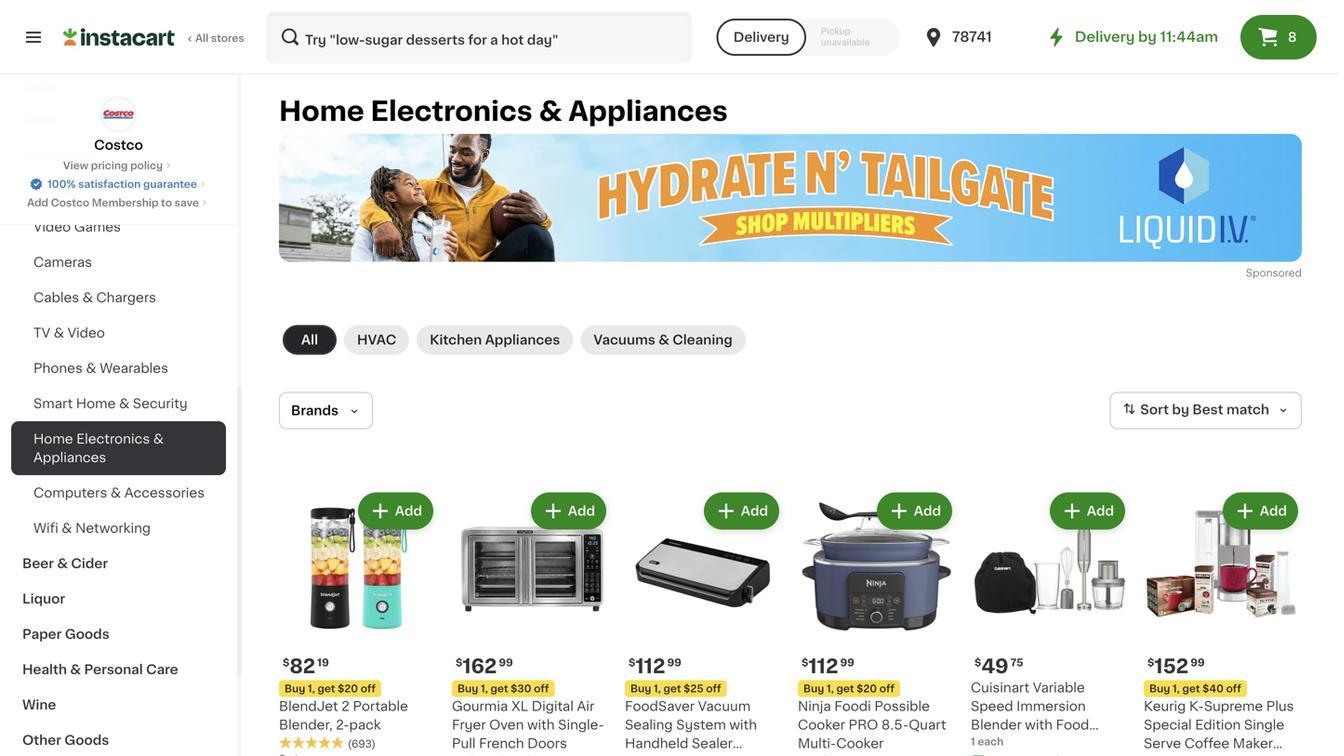 Task type: vqa. For each thing, say whether or not it's contained in the screenshot.
Search "field"
yes



Task type: describe. For each thing, give the bounding box(es) containing it.
with inside gourmia xl digital air fryer oven with single- pull french doors
[[528, 719, 555, 732]]

2-
[[336, 719, 349, 732]]

100% satisfaction guarantee
[[48, 179, 197, 189]]

home electronics & appliances link
[[11, 421, 226, 475]]

pricing
[[91, 160, 128, 171]]

sort
[[1141, 404, 1170, 417]]

attachment
[[625, 756, 703, 756]]

audio link
[[11, 174, 226, 209]]

other goods link
[[11, 723, 226, 756]]

4 product group from the left
[[798, 489, 956, 756]]

delivery for delivery
[[734, 31, 790, 44]]

& for computers & accessories
[[111, 487, 121, 500]]

appliances for home electronics &  appliances
[[569, 98, 728, 125]]

112 for ninja
[[809, 657, 839, 676]]

view pricing policy link
[[63, 158, 174, 173]]

0 vertical spatial k-
[[1190, 700, 1205, 713]]

electronics for home electronics & appliances
[[76, 433, 150, 446]]

get for blendjet
[[318, 684, 335, 694]]

99 for xl
[[499, 658, 513, 668]]

policy
[[130, 160, 163, 171]]

100%
[[48, 179, 76, 189]]

add costco membership to save
[[27, 198, 199, 208]]

view
[[63, 160, 88, 171]]

by for sort
[[1173, 404, 1190, 417]]

doors
[[528, 737, 567, 750]]

paper goods link
[[11, 617, 226, 652]]

by for delivery
[[1139, 30, 1157, 44]]

99 for vacuum
[[668, 658, 682, 668]]

processor
[[971, 737, 1038, 750]]

get for foodsaver
[[664, 684, 682, 694]]

$ 82 19
[[283, 657, 329, 676]]

all stores link
[[63, 11, 246, 63]]

Best match Sort by field
[[1110, 392, 1303, 429]]

cables & chargers link
[[11, 280, 226, 315]]

$ 112 99 for foodsaver
[[629, 657, 682, 676]]

buy 1, get $20 off for 82
[[285, 684, 376, 694]]

$40
[[1203, 684, 1224, 694]]

satisfaction
[[78, 179, 141, 189]]

$20 for 112
[[857, 684, 877, 694]]

blendjet 2 portable blender, 2-pack
[[279, 700, 408, 732]]

other goods
[[22, 734, 109, 747]]

air
[[577, 700, 595, 713]]

1 horizontal spatial costco
[[94, 139, 143, 152]]

stores
[[211, 33, 244, 43]]

cup
[[1208, 756, 1235, 756]]

product group containing 49
[[971, 489, 1130, 756]]

add button for cuisinart variable speed immersion blender with food processor
[[1052, 495, 1124, 528]]

78741 button
[[923, 11, 1034, 63]]

buy for keurig k-supreme plus special edition single serve coffee maker with 18 k-cup pods
[[1150, 684, 1171, 694]]

wine link
[[11, 688, 226, 723]]

goods for paper goods
[[65, 628, 110, 641]]

pods
[[1238, 756, 1271, 756]]

foodsaver vacuum sealing system with handheld sealer attachment
[[625, 700, 757, 756]]

pro
[[849, 719, 879, 732]]

$ 162 99
[[456, 657, 513, 676]]

computers
[[33, 487, 107, 500]]

wifi & networking link
[[11, 511, 226, 546]]

video games link
[[11, 209, 226, 245]]

gourmia
[[452, 700, 508, 713]]

162
[[463, 657, 497, 676]]

& for cables & chargers
[[83, 291, 93, 304]]

tv & video link
[[11, 315, 226, 351]]

1, for ninja
[[827, 684, 834, 694]]

(693)
[[348, 739, 376, 749]]

serve
[[1144, 737, 1182, 750]]

keurig k-supreme plus special edition single serve coffee maker with 18 k-cup pods
[[1144, 700, 1295, 756]]

french
[[479, 737, 524, 750]]

single-
[[558, 719, 605, 732]]

foodsaver
[[625, 700, 695, 713]]

buy for ninja foodi possible cooker pro 8.5-quart multi-cooker
[[804, 684, 825, 694]]

$ for gourmia xl digital air fryer oven with single- pull french doors
[[456, 658, 463, 668]]

& for health & personal care
[[70, 663, 81, 676]]

coffee
[[1185, 737, 1230, 750]]

liquor
[[22, 593, 65, 606]]

0 horizontal spatial costco
[[51, 198, 89, 208]]

11:44am
[[1161, 30, 1219, 44]]

baby link
[[11, 68, 226, 103]]

delivery by 11:44am link
[[1046, 26, 1219, 48]]

$30
[[511, 684, 532, 694]]

$ for keurig k-supreme plus special edition single serve coffee maker with 18 k-cup pods
[[1148, 658, 1155, 668]]

add button for keurig k-supreme plus special edition single serve coffee maker with 18 k-cup pods
[[1225, 495, 1297, 528]]

add for foodsaver
[[741, 505, 769, 518]]

& inside home electronics & appliances
[[153, 433, 164, 446]]

1 horizontal spatial home
[[76, 397, 116, 410]]

75
[[1011, 658, 1024, 668]]

off for k-
[[1227, 684, 1242, 694]]

view pricing policy
[[63, 160, 163, 171]]

guarantee
[[143, 179, 197, 189]]

possible
[[875, 700, 930, 713]]

8 button
[[1241, 15, 1317, 60]]

electronics for home electronics &  appliances
[[371, 98, 533, 125]]

add button for blendjet 2 portable blender, 2-pack
[[360, 495, 432, 528]]

cuisinart variable speed immersion blender with food processor
[[971, 682, 1090, 750]]

1, for gourmia
[[481, 684, 488, 694]]

care
[[146, 663, 178, 676]]

& for wifi & networking
[[62, 522, 72, 535]]

18
[[1175, 756, 1190, 756]]

buy for foodsaver vacuum sealing system with handheld sealer attachment
[[631, 684, 652, 694]]

off for foodi
[[880, 684, 895, 694]]

cleaning
[[673, 334, 733, 347]]

1 vertical spatial video
[[68, 327, 105, 340]]

hvac link
[[344, 325, 410, 355]]

edition
[[1196, 719, 1241, 732]]

8
[[1289, 31, 1297, 44]]

with inside cuisinart variable speed immersion blender with food processor
[[1026, 719, 1053, 732]]

maker
[[1234, 737, 1274, 750]]

off for xl
[[534, 684, 549, 694]]

$20 for 82
[[338, 684, 358, 694]]

buy 1, get $40 off
[[1150, 684, 1242, 694]]

add for ninja
[[914, 505, 942, 518]]

tv & video
[[33, 327, 105, 340]]

cables & chargers
[[33, 291, 156, 304]]

audio
[[33, 185, 71, 198]]

• sponsored: liquid i.v. hydrate n' tailgate. shop multipliers image
[[279, 134, 1303, 262]]

1, for foodsaver
[[654, 684, 661, 694]]

99 for foodi
[[841, 658, 855, 668]]

games
[[74, 221, 121, 234]]

$ 112 99 for ninja
[[802, 657, 855, 676]]

& for tv & video
[[54, 327, 64, 340]]

all for all stores
[[195, 33, 209, 43]]

1, for blendjet
[[308, 684, 315, 694]]

fryer
[[452, 719, 486, 732]]

product group containing 82
[[279, 489, 437, 756]]

paper goods
[[22, 628, 110, 641]]

phones & wearables link
[[11, 351, 226, 386]]

82
[[290, 657, 316, 676]]

save
[[175, 198, 199, 208]]

99 for k-
[[1191, 658, 1205, 668]]

buy for blendjet 2 portable blender, 2-pack
[[285, 684, 305, 694]]

kitchen appliances
[[430, 334, 560, 347]]



Task type: locate. For each thing, give the bounding box(es) containing it.
1 vertical spatial costco
[[51, 198, 89, 208]]

blendjet
[[279, 700, 338, 713]]

off right $30
[[534, 684, 549, 694]]

1 get from the left
[[318, 684, 335, 694]]

99 up buy 1, get $30 off
[[499, 658, 513, 668]]

with up doors
[[528, 719, 555, 732]]

5 add button from the left
[[1052, 495, 1124, 528]]

off up portable at the bottom of page
[[361, 684, 376, 694]]

add button for gourmia xl digital air fryer oven with single- pull french doors
[[533, 495, 605, 528]]

2 112 from the left
[[809, 657, 839, 676]]

buy 1, get $20 off
[[285, 684, 376, 694], [804, 684, 895, 694]]

2 $ from the left
[[456, 658, 463, 668]]

5 1, from the left
[[1173, 684, 1181, 694]]

99 up the foodi
[[841, 658, 855, 668]]

4 buy from the left
[[804, 684, 825, 694]]

5 $ from the left
[[975, 658, 982, 668]]

by left the 11:44am
[[1139, 30, 1157, 44]]

home electronics & appliances
[[33, 433, 164, 464]]

4 $ from the left
[[802, 658, 809, 668]]

costco up view pricing policy link
[[94, 139, 143, 152]]

112 up buy 1, get $25 off
[[636, 657, 666, 676]]

152
[[1155, 657, 1189, 676]]

0 vertical spatial by
[[1139, 30, 1157, 44]]

1 1, from the left
[[308, 684, 315, 694]]

wifi
[[33, 522, 58, 535]]

$ 112 99 up buy 1, get $25 off
[[629, 657, 682, 676]]

by inside field
[[1173, 404, 1190, 417]]

& for beer & cider
[[57, 557, 68, 570]]

goods right other
[[64, 734, 109, 747]]

home inside home electronics & appliances
[[33, 433, 73, 446]]

all
[[195, 33, 209, 43], [301, 334, 318, 347]]

blender,
[[279, 719, 333, 732]]

buy
[[285, 684, 305, 694], [458, 684, 479, 694], [631, 684, 652, 694], [804, 684, 825, 694], [1150, 684, 1171, 694]]

get for keurig
[[1183, 684, 1201, 694]]

networking
[[75, 522, 151, 535]]

add for cuisinart
[[1087, 505, 1115, 518]]

other
[[22, 734, 61, 747]]

1 $20 from the left
[[338, 684, 358, 694]]

vacuums
[[594, 334, 656, 347]]

cooker down pro
[[837, 737, 884, 750]]

single
[[1245, 719, 1285, 732]]

5 buy from the left
[[1150, 684, 1171, 694]]

$ inside $ 152 99
[[1148, 658, 1155, 668]]

delivery
[[1076, 30, 1135, 44], [734, 31, 790, 44]]

gourmia xl digital air fryer oven with single- pull french doors
[[452, 700, 605, 750]]

off up possible in the bottom of the page
[[880, 684, 895, 694]]

2 product group from the left
[[452, 489, 610, 756]]

1, up ninja
[[827, 684, 834, 694]]

3 buy from the left
[[631, 684, 652, 694]]

1 vertical spatial k-
[[1193, 756, 1208, 756]]

1 horizontal spatial all
[[301, 334, 318, 347]]

costco down the '100%'
[[51, 198, 89, 208]]

$ up cuisinart
[[975, 658, 982, 668]]

get for ninja
[[837, 684, 855, 694]]

add button for ninja foodi possible cooker pro 8.5-quart multi-cooker
[[879, 495, 951, 528]]

1 vertical spatial cooker
[[837, 737, 884, 750]]

1 horizontal spatial 112
[[809, 657, 839, 676]]

add button for foodsaver vacuum sealing system with handheld sealer attachment
[[706, 495, 778, 528]]

1 $ from the left
[[283, 658, 290, 668]]

5 get from the left
[[1183, 684, 1201, 694]]

goods for other goods
[[64, 734, 109, 747]]

instacart logo image
[[63, 26, 175, 48]]

costco
[[94, 139, 143, 152], [51, 198, 89, 208]]

$ up keurig
[[1148, 658, 1155, 668]]

by
[[1139, 30, 1157, 44], [1173, 404, 1190, 417]]

spo
[[1247, 268, 1267, 278]]

112 up ninja
[[809, 657, 839, 676]]

foodi
[[835, 700, 872, 713]]

& for phones & wearables
[[86, 362, 96, 375]]

1 horizontal spatial $ 112 99
[[802, 657, 855, 676]]

1 horizontal spatial appliances
[[485, 334, 560, 347]]

add button
[[360, 495, 432, 528], [533, 495, 605, 528], [706, 495, 778, 528], [879, 495, 951, 528], [1052, 495, 1124, 528], [1225, 495, 1297, 528]]

99
[[499, 658, 513, 668], [668, 658, 682, 668], [841, 658, 855, 668], [1191, 658, 1205, 668]]

computers & accessories
[[33, 487, 205, 500]]

with down serve
[[1144, 756, 1172, 756]]

blender
[[971, 719, 1022, 732]]

oven
[[489, 719, 524, 732]]

99 inside $ 152 99
[[1191, 658, 1205, 668]]

product group containing 162
[[452, 489, 610, 756]]

1 vertical spatial all
[[301, 334, 318, 347]]

food
[[1057, 719, 1090, 732]]

78741
[[953, 30, 992, 44]]

2 vertical spatial home
[[33, 433, 73, 446]]

6 product group from the left
[[1144, 489, 1303, 756]]

0 horizontal spatial buy 1, get $20 off
[[285, 684, 376, 694]]

portable
[[353, 700, 408, 713]]

0 vertical spatial home
[[279, 98, 365, 125]]

1 buy from the left
[[285, 684, 305, 694]]

cooker
[[798, 719, 846, 732], [837, 737, 884, 750]]

6 $ from the left
[[1148, 658, 1155, 668]]

4 add button from the left
[[879, 495, 951, 528]]

get left "$25"
[[664, 684, 682, 694]]

$25
[[684, 684, 704, 694]]

$ up gourmia
[[456, 658, 463, 668]]

1 horizontal spatial by
[[1173, 404, 1190, 417]]

handheld
[[625, 737, 689, 750]]

add costco membership to save link
[[27, 195, 210, 210]]

electronics down smart home & security
[[76, 433, 150, 446]]

1, for keurig
[[1173, 684, 1181, 694]]

vacuum
[[698, 700, 751, 713]]

home for home electronics &  appliances
[[279, 98, 365, 125]]

buy 1, get $20 off up 2
[[285, 684, 376, 694]]

goods
[[65, 628, 110, 641], [64, 734, 109, 747]]

$20 up the foodi
[[857, 684, 877, 694]]

0 vertical spatial costco
[[94, 139, 143, 152]]

2 vertical spatial electronics
[[76, 433, 150, 446]]

paper
[[22, 628, 62, 641]]

cables
[[33, 291, 79, 304]]

$ 112 99 up ninja
[[802, 657, 855, 676]]

3 $ from the left
[[629, 658, 636, 668]]

& inside "link"
[[83, 291, 93, 304]]

kitchen
[[430, 334, 482, 347]]

1 off from the left
[[361, 684, 376, 694]]

$ for foodsaver vacuum sealing system with handheld sealer attachment
[[629, 658, 636, 668]]

security
[[133, 397, 188, 410]]

3 add button from the left
[[706, 495, 778, 528]]

2 buy from the left
[[458, 684, 479, 694]]

buy up foodsaver
[[631, 684, 652, 694]]

electronics up the '100%'
[[22, 150, 98, 163]]

smart home & security link
[[11, 386, 226, 421]]

smart
[[33, 397, 73, 410]]

with down the vacuum
[[730, 719, 757, 732]]

1 product group from the left
[[279, 489, 437, 756]]

$20 up 2
[[338, 684, 358, 694]]

floral link
[[11, 103, 226, 139]]

all inside 'link'
[[195, 33, 209, 43]]

2 1, from the left
[[481, 684, 488, 694]]

2 $ 112 99 from the left
[[802, 657, 855, 676]]

2 vertical spatial appliances
[[33, 451, 106, 464]]

2 goods from the top
[[64, 734, 109, 747]]

112 for foodsaver
[[636, 657, 666, 676]]

$ inside $ 162 99
[[456, 658, 463, 668]]

8.5-
[[882, 719, 909, 732]]

2 99 from the left
[[668, 658, 682, 668]]

1 vertical spatial goods
[[64, 734, 109, 747]]

electronics inside home electronics & appliances
[[76, 433, 150, 446]]

all left stores
[[195, 33, 209, 43]]

0 vertical spatial appliances
[[569, 98, 728, 125]]

49
[[982, 657, 1009, 676]]

112
[[636, 657, 666, 676], [809, 657, 839, 676]]

supreme
[[1205, 700, 1264, 713]]

3 1, from the left
[[654, 684, 661, 694]]

$ left 19
[[283, 658, 290, 668]]

electronics down search field at the top of the page
[[371, 98, 533, 125]]

all left hvac
[[301, 334, 318, 347]]

off right "$25"
[[706, 684, 722, 694]]

quart
[[909, 719, 947, 732]]

0 horizontal spatial by
[[1139, 30, 1157, 44]]

get up the foodi
[[837, 684, 855, 694]]

5 product group from the left
[[971, 489, 1130, 756]]

$ for ninja foodi possible cooker pro 8.5-quart multi-cooker
[[802, 658, 809, 668]]

$
[[283, 658, 290, 668], [456, 658, 463, 668], [629, 658, 636, 668], [802, 658, 809, 668], [975, 658, 982, 668], [1148, 658, 1155, 668]]

buy up blendjet
[[285, 684, 305, 694]]

nsored
[[1267, 268, 1303, 278]]

buy up gourmia
[[458, 684, 479, 694]]

get
[[318, 684, 335, 694], [491, 684, 508, 694], [664, 684, 682, 694], [837, 684, 855, 694], [1183, 684, 1201, 694]]

health & personal care link
[[11, 652, 226, 688]]

3 99 from the left
[[841, 658, 855, 668]]

1 buy 1, get $20 off from the left
[[285, 684, 376, 694]]

off for 2
[[361, 684, 376, 694]]

appliances for home electronics & appliances
[[33, 451, 106, 464]]

1 $ 112 99 from the left
[[629, 657, 682, 676]]

0 vertical spatial goods
[[65, 628, 110, 641]]

2 $20 from the left
[[857, 684, 877, 694]]

accessories
[[124, 487, 205, 500]]

99 up buy 1, get $40 off
[[1191, 658, 1205, 668]]

1 add button from the left
[[360, 495, 432, 528]]

6 add button from the left
[[1225, 495, 1297, 528]]

2
[[342, 700, 350, 713]]

with down the immersion
[[1026, 719, 1053, 732]]

cuisinart
[[971, 682, 1030, 695]]

service type group
[[717, 19, 900, 56]]

add
[[27, 198, 48, 208], [395, 505, 422, 518], [568, 505, 595, 518], [741, 505, 769, 518], [914, 505, 942, 518], [1087, 505, 1115, 518], [1261, 505, 1288, 518]]

brands button
[[279, 392, 373, 429]]

$ up ninja
[[802, 658, 809, 668]]

all for all
[[301, 334, 318, 347]]

video down audio on the left top
[[33, 221, 71, 234]]

with inside the keurig k-supreme plus special edition single serve coffee maker with 18 k-cup pods
[[1144, 756, 1172, 756]]

19
[[317, 658, 329, 668]]

1, up foodsaver
[[654, 684, 661, 694]]

buy 1, get $20 off for 112
[[804, 684, 895, 694]]

video down cables & chargers
[[68, 327, 105, 340]]

None search field
[[266, 11, 693, 63]]

0 vertical spatial all
[[195, 33, 209, 43]]

match
[[1227, 404, 1270, 417]]

buy up ninja
[[804, 684, 825, 694]]

0 vertical spatial cooker
[[798, 719, 846, 732]]

1 horizontal spatial $20
[[857, 684, 877, 694]]

3 product group from the left
[[625, 489, 783, 756]]

add for gourmia
[[568, 505, 595, 518]]

2 horizontal spatial appliances
[[569, 98, 728, 125]]

electronics
[[371, 98, 533, 125], [22, 150, 98, 163], [76, 433, 150, 446]]

1 goods from the top
[[65, 628, 110, 641]]

off up the supreme on the bottom of the page
[[1227, 684, 1242, 694]]

delivery by 11:44am
[[1076, 30, 1219, 44]]

buy 1, get $20 off up the foodi
[[804, 684, 895, 694]]

tv
[[33, 327, 50, 340]]

sealing
[[625, 719, 673, 732]]

1 112 from the left
[[636, 657, 666, 676]]

get up blendjet
[[318, 684, 335, 694]]

99 up buy 1, get $25 off
[[668, 658, 682, 668]]

2 horizontal spatial home
[[279, 98, 365, 125]]

$ for blendjet 2 portable blender, 2-pack
[[283, 658, 290, 668]]

special
[[1144, 719, 1193, 732]]

beer & cider link
[[11, 546, 226, 582]]

$ inside '$ 49 75'
[[975, 658, 982, 668]]

buy for gourmia xl digital air fryer oven with single- pull french doors
[[458, 684, 479, 694]]

0 horizontal spatial appliances
[[33, 451, 106, 464]]

cooker up multi-
[[798, 719, 846, 732]]

with inside foodsaver vacuum sealing system with handheld sealer attachment
[[730, 719, 757, 732]]

1, up gourmia
[[481, 684, 488, 694]]

& for vacuums & cleaning
[[659, 334, 670, 347]]

0 horizontal spatial $20
[[338, 684, 358, 694]]

2 off from the left
[[534, 684, 549, 694]]

2 get from the left
[[491, 684, 508, 694]]

1 horizontal spatial delivery
[[1076, 30, 1135, 44]]

1 vertical spatial home
[[76, 397, 116, 410]]

4 99 from the left
[[1191, 658, 1205, 668]]

0 horizontal spatial 112
[[636, 657, 666, 676]]

delivery inside button
[[734, 31, 790, 44]]

appliances inside home electronics & appliances
[[33, 451, 106, 464]]

home for home electronics & appliances
[[33, 433, 73, 446]]

0 vertical spatial electronics
[[371, 98, 533, 125]]

4 off from the left
[[880, 684, 895, 694]]

3 off from the left
[[706, 684, 722, 694]]

goods up health & personal care
[[65, 628, 110, 641]]

Search field
[[268, 13, 691, 61]]

get for gourmia
[[491, 684, 508, 694]]

100% satisfaction guarantee button
[[29, 173, 208, 192]]

1 vertical spatial appliances
[[485, 334, 560, 347]]

1 vertical spatial electronics
[[22, 150, 98, 163]]

$20
[[338, 684, 358, 694], [857, 684, 877, 694]]

4 get from the left
[[837, 684, 855, 694]]

floral
[[22, 114, 60, 127]]

product group
[[279, 489, 437, 756], [452, 489, 610, 756], [625, 489, 783, 756], [798, 489, 956, 756], [971, 489, 1130, 756], [1144, 489, 1303, 756]]

sort by
[[1141, 404, 1190, 417]]

1 horizontal spatial buy 1, get $20 off
[[804, 684, 895, 694]]

$ up buy 1, get $25 off
[[629, 658, 636, 668]]

2 add button from the left
[[533, 495, 605, 528]]

0 horizontal spatial all
[[195, 33, 209, 43]]

delivery for delivery by 11:44am
[[1076, 30, 1135, 44]]

computers & accessories link
[[11, 475, 226, 511]]

k- down coffee
[[1193, 756, 1208, 756]]

5 off from the left
[[1227, 684, 1242, 694]]

1, up blendjet
[[308, 684, 315, 694]]

product group containing 152
[[1144, 489, 1303, 756]]

k- down buy 1, get $40 off
[[1190, 700, 1205, 713]]

vacuums & cleaning
[[594, 334, 733, 347]]

99 inside $ 162 99
[[499, 658, 513, 668]]

1 vertical spatial by
[[1173, 404, 1190, 417]]

get left the $40
[[1183, 684, 1201, 694]]

0 vertical spatial video
[[33, 221, 71, 234]]

3 get from the left
[[664, 684, 682, 694]]

system
[[677, 719, 726, 732]]

0 horizontal spatial home
[[33, 433, 73, 446]]

with
[[528, 719, 555, 732], [730, 719, 757, 732], [1026, 719, 1053, 732], [1144, 756, 1172, 756]]

home
[[279, 98, 365, 125], [76, 397, 116, 410], [33, 433, 73, 446]]

video
[[33, 221, 71, 234], [68, 327, 105, 340]]

add for blendjet
[[395, 505, 422, 518]]

2 buy 1, get $20 off from the left
[[804, 684, 895, 694]]

by right sort
[[1173, 404, 1190, 417]]

beer
[[22, 557, 54, 570]]

buy up keurig
[[1150, 684, 1171, 694]]

off for vacuum
[[706, 684, 722, 694]]

4 1, from the left
[[827, 684, 834, 694]]

costco logo image
[[101, 97, 136, 132]]

$ inside '$ 82 19'
[[283, 658, 290, 668]]

plus
[[1267, 700, 1295, 713]]

0 horizontal spatial $ 112 99
[[629, 657, 682, 676]]

pack
[[349, 719, 381, 732]]

get left $30
[[491, 684, 508, 694]]

cameras
[[33, 256, 92, 269]]

electronics inside electronics link
[[22, 150, 98, 163]]

add for keurig
[[1261, 505, 1288, 518]]

0 horizontal spatial delivery
[[734, 31, 790, 44]]

1 99 from the left
[[499, 658, 513, 668]]

1, up keurig
[[1173, 684, 1181, 694]]

appliances inside kitchen appliances link
[[485, 334, 560, 347]]



